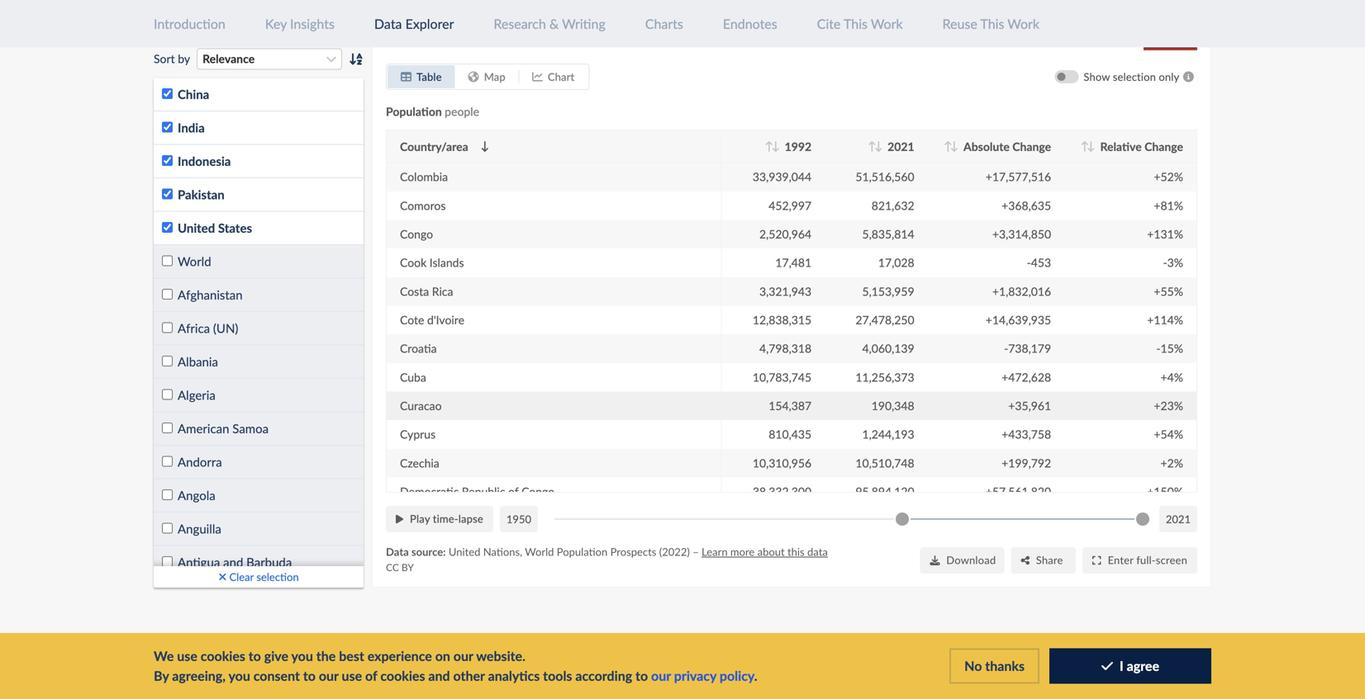 Task type: vqa. For each thing, say whether or not it's contained in the screenshot.


Task type: describe. For each thing, give the bounding box(es) containing it.
+17,577,516
[[986, 170, 1051, 184]]

circle info image
[[1180, 71, 1197, 82]]

2 horizontal spatial our
[[651, 669, 671, 685]]

agreeing,
[[172, 669, 226, 685]]

- for 3%
[[1163, 256, 1167, 270]]

arrow down long image for 1992
[[772, 141, 780, 152]]

charts
[[645, 16, 683, 32]]

1,183,813,400
[[737, 141, 812, 155]]

1 vertical spatial 1992
[[785, 140, 812, 154]]

1950
[[506, 513, 531, 526]]

this
[[788, 546, 805, 559]]

+199,792
[[1002, 456, 1051, 470]]

2 vertical spatial 2021
[[1166, 513, 1191, 526]]

0 vertical spatial and
[[223, 555, 243, 570]]

-15%
[[1156, 342, 1183, 356]]

about
[[758, 546, 785, 559]]

on
[[435, 649, 450, 665]]

curacao
[[400, 399, 442, 413]]

pakistan
[[178, 187, 225, 202]]

+81%
[[1154, 199, 1183, 213]]

map link
[[455, 65, 519, 88]]

arrow up long image for 1992
[[765, 141, 773, 152]]

95,894,120
[[856, 485, 915, 499]]

821,632
[[872, 199, 915, 213]]

research & writing
[[494, 16, 606, 32]]

33,939,044
[[753, 170, 812, 184]]

51,516,560
[[856, 170, 915, 184]]

cite
[[817, 16, 841, 32]]

explorer
[[405, 16, 454, 32]]

d'ivoire
[[427, 313, 464, 327]]

only
[[1159, 70, 1180, 83]]

we use cookies to give you the best experience on our website. by agreeing, you consent to our use of cookies and other analytics tools according to our privacy policy .
[[154, 649, 757, 685]]

+55%
[[1154, 284, 1183, 299]]

data for data source: united nations, world population prospects (2022) – learn more about this data cc by
[[386, 546, 409, 559]]

0 horizontal spatial 1992
[[494, 19, 532, 45]]

andorra
[[178, 455, 222, 470]]

earth americas image
[[468, 71, 479, 82]]

- for 738,179
[[1004, 342, 1008, 356]]

cite this work link
[[817, 16, 903, 32]]

key insights
[[265, 16, 335, 32]]

1 horizontal spatial 2021
[[888, 140, 915, 154]]

people
[[445, 104, 479, 118]]

change for relative change
[[1145, 140, 1183, 154]]

download button
[[920, 548, 1004, 574]]

-453
[[1027, 256, 1051, 270]]

africa (un)
[[178, 321, 238, 336]]

key
[[265, 16, 287, 32]]

0 horizontal spatial congo
[[400, 227, 433, 241]]

+3,314,850
[[992, 227, 1051, 241]]

cote d'ivoire
[[400, 313, 464, 327]]

costa
[[400, 284, 429, 299]]

relative
[[1100, 140, 1142, 154]]

0 vertical spatial of
[[508, 485, 519, 499]]

united states
[[178, 221, 252, 235]]

population,
[[386, 19, 489, 45]]

lapse
[[458, 513, 483, 526]]

0 vertical spatial you
[[291, 649, 313, 665]]

&
[[549, 16, 559, 32]]

algeria
[[178, 388, 216, 403]]

share button
[[1011, 548, 1076, 574]]

united inside data source: united nations, world population prospects (2022) – learn more about this data cc by
[[449, 546, 480, 559]]

190,348
[[872, 399, 915, 413]]

cook
[[400, 256, 427, 270]]

this for reuse
[[980, 16, 1004, 32]]

1,425,893,500
[[840, 141, 915, 155]]

website.
[[476, 649, 525, 665]]

absolute change
[[964, 140, 1051, 154]]

clear selection
[[227, 571, 299, 584]]

reuse
[[943, 16, 977, 32]]

10,510,748
[[856, 456, 915, 470]]

1 horizontal spatial use
[[342, 669, 362, 685]]

3%
[[1167, 256, 1183, 270]]

expand image
[[1093, 556, 1101, 566]]

0 horizontal spatial 2021
[[558, 19, 598, 45]]

play time-lapse
[[410, 513, 483, 526]]

arrow down a z image
[[349, 53, 364, 66]]

arrow down long image for 2021
[[875, 141, 883, 152]]

- for 453
[[1027, 256, 1031, 270]]

africa
[[178, 321, 210, 336]]

1 horizontal spatial congo
[[522, 485, 555, 499]]

arrow up long image for absolute change
[[944, 141, 952, 152]]

38,332,300
[[753, 485, 812, 499]]

china
[[178, 87, 209, 102]]

population, 1992 to 2021 link
[[386, 19, 598, 45]]

0 horizontal spatial use
[[177, 649, 197, 665]]

work for reuse this work
[[1008, 16, 1040, 32]]

country/area
[[400, 140, 468, 154]]

arrow down long image for absolute change
[[951, 141, 959, 152]]

no thanks button
[[950, 649, 1040, 685]]

privacy
[[674, 669, 717, 685]]

154,387
[[769, 399, 812, 413]]

introduction link
[[154, 16, 225, 32]]

nations,
[[483, 546, 522, 559]]

1,244,193
[[862, 428, 915, 442]]

share nodes image
[[1021, 556, 1030, 566]]

+150%
[[1147, 485, 1183, 499]]

antigua and barbuda
[[178, 555, 292, 570]]

source:
[[411, 546, 446, 559]]

cote
[[400, 313, 424, 327]]

no thanks
[[965, 659, 1025, 675]]

sort
[[154, 52, 175, 66]]

work for cite this work
[[871, 16, 903, 32]]

+23%
[[1154, 399, 1183, 413]]

5,153,959
[[862, 284, 915, 299]]

comoros
[[400, 199, 446, 213]]

+2%
[[1161, 456, 1183, 470]]

by
[[402, 562, 414, 574]]

absolute
[[964, 140, 1010, 154]]

to right according
[[636, 669, 648, 685]]

xmark image
[[218, 572, 227, 583]]

10,310,956
[[753, 456, 812, 470]]

the
[[316, 649, 336, 665]]



Task type: locate. For each thing, give the bounding box(es) containing it.
0 vertical spatial 1992
[[494, 19, 532, 45]]

- down +114% at the right
[[1156, 342, 1161, 356]]

data left explorer
[[374, 16, 402, 32]]

experience
[[367, 649, 432, 665]]

our left privacy
[[651, 669, 671, 685]]

15%
[[1161, 342, 1183, 356]]

this right the reuse
[[980, 16, 1004, 32]]

table
[[417, 70, 442, 83]]

1 vertical spatial you
[[228, 669, 250, 685]]

cite this work
[[817, 16, 903, 32]]

1992
[[494, 19, 532, 45], [785, 140, 812, 154]]

.
[[754, 669, 757, 685]]

arrow up long image left the absolute
[[944, 141, 952, 152]]

+57,561,820
[[986, 485, 1051, 499]]

1 vertical spatial cookies
[[380, 669, 425, 685]]

1 vertical spatial selection
[[256, 571, 299, 584]]

arrow down long image
[[875, 141, 883, 152], [951, 141, 959, 152]]

data up cc by link
[[386, 546, 409, 559]]

population down table icon
[[386, 104, 442, 118]]

- down +131% on the top of the page
[[1163, 256, 1167, 270]]

data explorer link
[[374, 16, 454, 32]]

1 horizontal spatial of
[[508, 485, 519, 499]]

2 this from the left
[[980, 16, 1004, 32]]

world right the nations,
[[525, 546, 554, 559]]

- up +1,832,016
[[1027, 256, 1031, 270]]

1 horizontal spatial united
[[449, 546, 480, 559]]

to left give on the left bottom of page
[[249, 649, 261, 665]]

change up +17,577,516
[[1013, 140, 1051, 154]]

and up clear
[[223, 555, 243, 570]]

congo
[[400, 227, 433, 241], [522, 485, 555, 499]]

check image
[[1102, 660, 1113, 673]]

0 vertical spatial use
[[177, 649, 197, 665]]

share
[[1036, 554, 1063, 567]]

0 horizontal spatial arrow up long image
[[765, 141, 773, 152]]

of up 1950
[[508, 485, 519, 499]]

united down pakistan
[[178, 221, 215, 235]]

1 horizontal spatial arrow down long image
[[772, 141, 780, 152]]

our down the
[[319, 669, 339, 685]]

i agree
[[1120, 659, 1159, 675]]

our right on on the left bottom of page
[[454, 649, 473, 665]]

(2022)
[[659, 546, 690, 559]]

3 arrow up long image from the left
[[1081, 141, 1089, 152]]

1 vertical spatial world
[[525, 546, 554, 559]]

2021
[[558, 19, 598, 45], [888, 140, 915, 154], [1166, 513, 1191, 526]]

writing
[[562, 16, 606, 32]]

table image
[[401, 71, 412, 82]]

world up afghanistan
[[178, 254, 211, 269]]

endnotes link
[[723, 16, 777, 32]]

play image
[[396, 515, 403, 525]]

work right 'cite'
[[871, 16, 903, 32]]

arrow down long image for relative change
[[1087, 141, 1095, 152]]

2 horizontal spatial arrow up long image
[[1081, 141, 1089, 152]]

data
[[807, 546, 828, 559]]

arrow up long image
[[868, 141, 876, 152]]

1 horizontal spatial our
[[454, 649, 473, 665]]

3 arrow down long image from the left
[[1087, 141, 1095, 152]]

1 horizontal spatial work
[[1008, 16, 1040, 32]]

american samoa
[[178, 421, 269, 436]]

1 vertical spatial united
[[449, 546, 480, 559]]

arrow down long image left relative
[[1087, 141, 1095, 152]]

congo up 1950
[[522, 485, 555, 499]]

to right the consent
[[303, 669, 316, 685]]

arrow up long image up 33,939,044
[[765, 141, 773, 152]]

this
[[844, 16, 868, 32], [980, 16, 1004, 32]]

data for data explorer
[[374, 16, 402, 32]]

0 vertical spatial selection
[[1113, 70, 1156, 83]]

samoa
[[232, 421, 269, 436]]

by
[[178, 52, 190, 66]]

charts link
[[645, 16, 683, 32]]

1 vertical spatial population
[[557, 546, 608, 559]]

selection left the only
[[1113, 70, 1156, 83]]

play time-lapse button
[[386, 506, 493, 533]]

i agree button
[[1050, 649, 1212, 685]]

arrow down long image right country/area
[[481, 141, 489, 152]]

1 horizontal spatial population
[[557, 546, 608, 559]]

anguilla
[[178, 522, 221, 537]]

population left prospects
[[557, 546, 608, 559]]

1 horizontal spatial cookies
[[380, 669, 425, 685]]

1 work from the left
[[871, 16, 903, 32]]

change up +52%
[[1145, 140, 1183, 154]]

use up agreeing,
[[177, 649, 197, 665]]

best
[[339, 649, 364, 665]]

download
[[946, 554, 996, 567]]

1 vertical spatial use
[[342, 669, 362, 685]]

17,481
[[775, 256, 812, 270]]

enter
[[1108, 554, 1134, 567]]

arrow down long image up 51,516,560
[[875, 141, 883, 152]]

time-
[[433, 513, 458, 526]]

2021 right arrow up long icon
[[888, 140, 915, 154]]

american
[[178, 421, 229, 436]]

0 vertical spatial congo
[[400, 227, 433, 241]]

2 arrow up long image from the left
[[944, 141, 952, 152]]

1 vertical spatial congo
[[522, 485, 555, 499]]

-
[[1027, 256, 1031, 270], [1163, 256, 1167, 270], [1004, 342, 1008, 356], [1156, 342, 1161, 356]]

world inside data source: united nations, world population prospects (2022) – learn more about this data cc by
[[525, 546, 554, 559]]

download image
[[930, 556, 940, 566]]

1 horizontal spatial this
[[980, 16, 1004, 32]]

- down +14,639,935
[[1004, 342, 1008, 356]]

arrow up long image
[[765, 141, 773, 152], [944, 141, 952, 152], [1081, 141, 1089, 152]]

learn
[[702, 546, 728, 559]]

barbuda
[[246, 555, 292, 570]]

1 horizontal spatial arrow down long image
[[951, 141, 959, 152]]

of
[[508, 485, 519, 499], [365, 669, 377, 685]]

1 horizontal spatial and
[[428, 669, 450, 685]]

1 arrow down long image from the left
[[875, 141, 883, 152]]

- for 15%
[[1156, 342, 1161, 356]]

arrow up long image for relative change
[[1081, 141, 1089, 152]]

more
[[730, 546, 755, 559]]

to left writing
[[536, 19, 554, 45]]

+35,961
[[1008, 399, 1051, 413]]

0 horizontal spatial cookies
[[201, 649, 245, 665]]

2 work from the left
[[1008, 16, 1040, 32]]

selection down barbuda
[[256, 571, 299, 584]]

0 horizontal spatial population
[[386, 104, 442, 118]]

arrow down long image up 33,939,044
[[772, 141, 780, 152]]

(un)
[[213, 321, 238, 336]]

research
[[494, 16, 546, 32]]

+242,080,100
[[979, 141, 1051, 155]]

cookies
[[201, 649, 245, 665], [380, 669, 425, 685]]

this right 'cite'
[[844, 16, 868, 32]]

change
[[1013, 140, 1051, 154], [1145, 140, 1183, 154]]

of down experience
[[365, 669, 377, 685]]

+1,832,016
[[992, 284, 1051, 299]]

change for absolute change
[[1013, 140, 1051, 154]]

table link
[[388, 65, 455, 88]]

relevance
[[203, 52, 255, 66]]

0 horizontal spatial work
[[871, 16, 903, 32]]

0 horizontal spatial selection
[[256, 571, 299, 584]]

+433,758
[[1002, 428, 1051, 442]]

2 arrow down long image from the left
[[951, 141, 959, 152]]

use down best
[[342, 669, 362, 685]]

thanks
[[985, 659, 1025, 675]]

0 vertical spatial population
[[386, 104, 442, 118]]

croatia
[[400, 342, 437, 356]]

1 vertical spatial of
[[365, 669, 377, 685]]

enter full-screen
[[1108, 554, 1188, 567]]

0 horizontal spatial of
[[365, 669, 377, 685]]

0 horizontal spatial and
[[223, 555, 243, 570]]

0 horizontal spatial you
[[228, 669, 250, 685]]

0 horizontal spatial arrow down long image
[[875, 141, 883, 152]]

0 horizontal spatial our
[[319, 669, 339, 685]]

magnifying glass image
[[162, 17, 174, 29]]

cyprus
[[400, 428, 436, 442]]

0 horizontal spatial change
[[1013, 140, 1051, 154]]

2 arrow down long image from the left
[[772, 141, 780, 152]]

17,028
[[878, 256, 915, 270]]

population inside data source: united nations, world population prospects (2022) – learn more about this data cc by
[[557, 546, 608, 559]]

our privacy policy link
[[651, 669, 754, 685]]

colombia
[[400, 170, 448, 184]]

1 vertical spatial data
[[386, 546, 409, 559]]

0 vertical spatial united
[[178, 221, 215, 235]]

1 vertical spatial 2021
[[888, 140, 915, 154]]

1 vertical spatial and
[[428, 669, 450, 685]]

1 horizontal spatial you
[[291, 649, 313, 665]]

cookies up agreeing,
[[201, 649, 245, 665]]

chart line image
[[532, 71, 543, 82]]

1 this from the left
[[844, 16, 868, 32]]

selection for clear
[[256, 571, 299, 584]]

0 horizontal spatial world
[[178, 254, 211, 269]]

data explorer
[[374, 16, 454, 32]]

screen
[[1156, 554, 1188, 567]]

12,838,315
[[753, 313, 812, 327]]

relative change
[[1100, 140, 1183, 154]]

0 horizontal spatial united
[[178, 221, 215, 235]]

data source: united nations, world population prospects (2022) – learn more about this data cc by
[[386, 546, 828, 574]]

reuse this work
[[943, 16, 1040, 32]]

+14,639,935
[[986, 313, 1051, 327]]

0 horizontal spatial this
[[844, 16, 868, 32]]

key insights link
[[265, 16, 335, 32]]

and down on on the left bottom of page
[[428, 669, 450, 685]]

this for cite
[[844, 16, 868, 32]]

1 horizontal spatial world
[[525, 546, 554, 559]]

world
[[178, 254, 211, 269], [525, 546, 554, 559]]

2 horizontal spatial arrow down long image
[[1087, 141, 1095, 152]]

you left the
[[291, 649, 313, 665]]

1 arrow down long image from the left
[[481, 141, 489, 152]]

1 arrow up long image from the left
[[765, 141, 773, 152]]

-738,179
[[1004, 342, 1051, 356]]

4,060,139
[[862, 342, 915, 356]]

cookies down experience
[[380, 669, 425, 685]]

show
[[1084, 70, 1110, 83]]

and inside "we use cookies to give you the best experience on our website. by agreeing, you consent to our use of cookies and other analytics tools according to our privacy policy ."
[[428, 669, 450, 685]]

arrow down long image left the absolute
[[951, 141, 959, 152]]

+131%
[[1147, 227, 1183, 241]]

1 horizontal spatial arrow up long image
[[944, 141, 952, 152]]

2021 down +150%
[[1166, 513, 1191, 526]]

0 vertical spatial data
[[374, 16, 402, 32]]

2 change from the left
[[1145, 140, 1183, 154]]

data
[[374, 16, 402, 32], [386, 546, 409, 559]]

2021 up chart in the left top of the page
[[558, 19, 598, 45]]

czechia
[[400, 456, 439, 470]]

5,835,814
[[862, 227, 915, 241]]

1 change from the left
[[1013, 140, 1051, 154]]

selection for show
[[1113, 70, 1156, 83]]

0 vertical spatial cookies
[[201, 649, 245, 665]]

congo up cook
[[400, 227, 433, 241]]

tools
[[543, 669, 572, 685]]

endnotes
[[723, 16, 777, 32]]

antigua
[[178, 555, 220, 570]]

0 vertical spatial 2021
[[558, 19, 598, 45]]

of inside "we use cookies to give you the best experience on our website. by agreeing, you consent to our use of cookies and other analytics tools according to our privacy policy ."
[[365, 669, 377, 685]]

costa rica
[[400, 284, 453, 299]]

you left the consent
[[228, 669, 250, 685]]

1 horizontal spatial selection
[[1113, 70, 1156, 83]]

india
[[178, 120, 205, 135]]

0 horizontal spatial arrow down long image
[[481, 141, 489, 152]]

work
[[871, 16, 903, 32], [1008, 16, 1040, 32]]

+20%
[[1154, 141, 1183, 155]]

learn more about this data link
[[702, 546, 828, 559]]

map
[[484, 70, 506, 83]]

data inside data source: united nations, world population prospects (2022) – learn more about this data cc by
[[386, 546, 409, 559]]

cook islands
[[400, 256, 464, 270]]

islands
[[430, 256, 464, 270]]

0 vertical spatial world
[[178, 254, 211, 269]]

2 horizontal spatial 2021
[[1166, 513, 1191, 526]]

1 horizontal spatial 1992
[[785, 140, 812, 154]]

1 horizontal spatial change
[[1145, 140, 1183, 154]]

+54%
[[1154, 428, 1183, 442]]

arrow up long image left relative
[[1081, 141, 1089, 152]]

+472,628
[[1002, 370, 1051, 384]]

arrow down long image
[[481, 141, 489, 152], [772, 141, 780, 152], [1087, 141, 1095, 152]]

work right the reuse
[[1008, 16, 1040, 32]]

reuse this work link
[[943, 16, 1040, 32]]

united down lapse
[[449, 546, 480, 559]]



